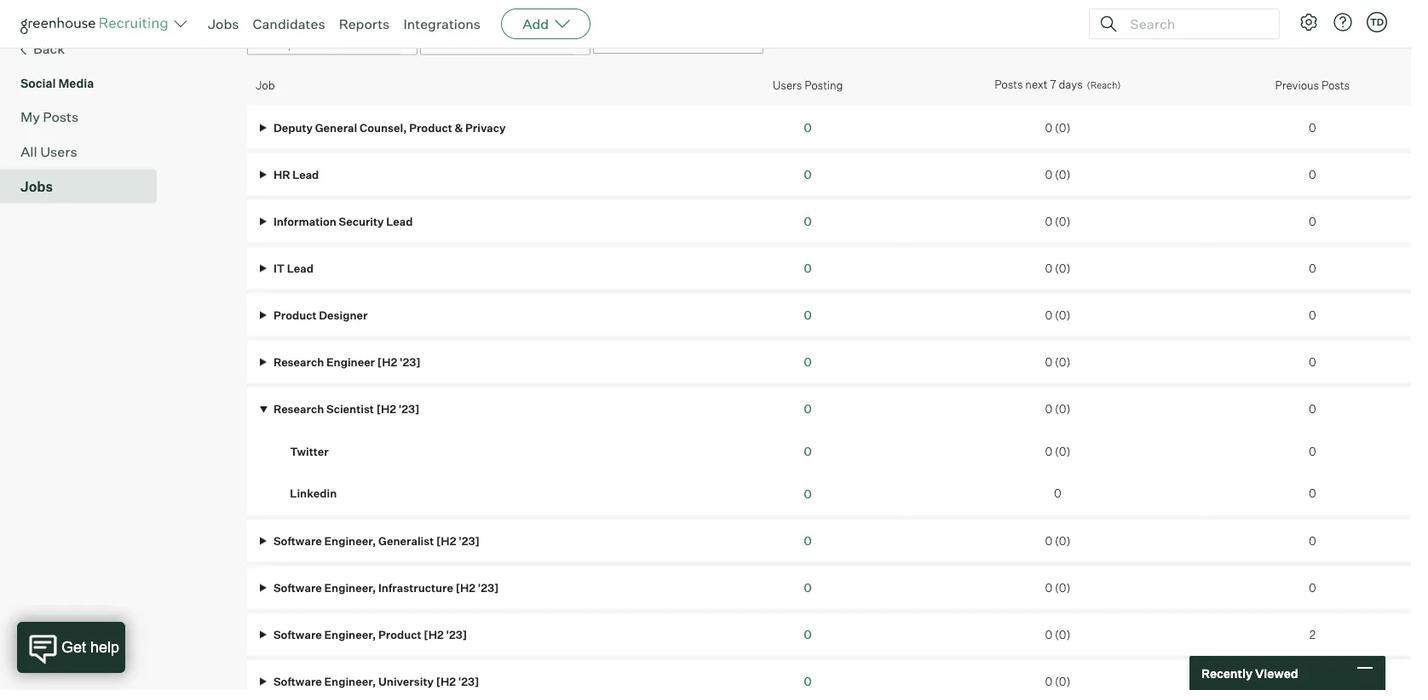 Task type: describe. For each thing, give the bounding box(es) containing it.
software engineer, infrastructure [h2 '23]
[[271, 581, 499, 595]]

0 link for information security lead
[[804, 214, 812, 229]]

twitter
[[290, 445, 329, 458]]

security
[[339, 215, 384, 228]]

1 vertical spatial lead
[[386, 215, 413, 228]]

7
[[1050, 78, 1056, 92]]

candidates link
[[253, 15, 325, 32]]

7 0 link from the top
[[804, 402, 812, 416]]

'23] right "scientist"
[[399, 403, 420, 416]]

engineer, for university
[[324, 675, 376, 689]]

previous posts
[[1275, 78, 1350, 92]]

1 vertical spatial jobs
[[20, 178, 53, 195]]

job
[[256, 78, 275, 92]]

0 horizontal spatial 0 0 0
[[804, 402, 812, 502]]

8 0 link from the top
[[804, 444, 812, 459]]

information security lead
[[271, 215, 413, 228]]

all departments
[[255, 37, 346, 52]]

0 (0) for it lead
[[1045, 262, 1071, 275]]

it lead
[[271, 262, 314, 275]]

1 horizontal spatial 0 0 0
[[1309, 403, 1316, 501]]

0 link for product designer
[[804, 308, 812, 323]]

0 vertical spatial product
[[409, 121, 452, 135]]

0 horizontal spatial all users link
[[20, 142, 150, 162]]

social
[[20, 76, 56, 91]]

offices
[[445, 37, 484, 52]]

engineer
[[326, 355, 375, 369]]

(0) for software engineer, generalist [h2 '23]
[[1055, 534, 1071, 548]]

&
[[455, 121, 463, 135]]

(0) for software engineer, university [h2 '23]
[[1055, 675, 1071, 689]]

previous
[[1275, 78, 1319, 92]]

7 (0) from the top
[[1055, 403, 1071, 416]]

research for research scientist [h2 '23]
[[273, 403, 324, 416]]

departments
[[272, 37, 346, 52]]

software for software engineer, university [h2 '23]
[[273, 675, 322, 689]]

add button
[[501, 9, 591, 39]]

0 (0) for software engineer, university [h2 '23]
[[1045, 675, 1071, 689]]

(0) for hr lead
[[1055, 168, 1071, 181]]

0 (0) for software engineer, product [h2 '23]
[[1045, 628, 1071, 642]]

(0) for deputy general counsel, product & privacy
[[1055, 121, 1071, 135]]

greenhouse recruiting image
[[20, 14, 174, 34]]

recently
[[1202, 666, 1253, 681]]

configure image
[[1299, 12, 1319, 32]]

information
[[273, 215, 336, 228]]

my posts link
[[20, 107, 150, 127]]

'23] for infrastructure
[[478, 581, 499, 595]]

[h2 right "scientist"
[[376, 403, 396, 416]]

0 (0) for software engineer, generalist [h2 '23]
[[1045, 534, 1071, 548]]

add
[[523, 15, 549, 32]]

posting
[[805, 78, 843, 92]]

lead for hr lead
[[292, 168, 319, 181]]

0 link for software engineer, generalist [h2 '23]
[[804, 534, 812, 549]]

0 link for hr lead
[[804, 167, 812, 182]]

1 horizontal spatial posts
[[995, 78, 1023, 92]]

research engineer [h2 '23]
[[271, 355, 421, 369]]

software engineer, university [h2 '23]
[[271, 675, 479, 689]]

back link
[[20, 39, 150, 61]]

1 vertical spatial product
[[273, 308, 317, 322]]

deputy
[[273, 121, 313, 135]]

deputy general counsel, product & privacy
[[271, 121, 506, 135]]

0 link for research engineer [h2 '23]
[[804, 355, 812, 370]]

engineer, for product
[[324, 628, 376, 642]]

privacy
[[465, 121, 506, 135]]

days
[[1059, 78, 1083, 92]]

0 link for software engineer, university [h2 '23]
[[804, 674, 812, 689]]

product designer
[[271, 308, 368, 322]]

software engineer, product [h2 '23]
[[271, 628, 467, 642]]

1 horizontal spatial jobs
[[208, 15, 239, 32]]

(reach)
[[1087, 80, 1121, 91]]

my
[[20, 108, 40, 125]]

it
[[273, 262, 285, 275]]

viewed
[[1255, 666, 1298, 681]]

[h2 for university
[[436, 675, 456, 689]]

back
[[33, 40, 65, 57]]

0 link for software engineer, product [h2 '23]
[[804, 627, 812, 642]]

0 link for deputy general counsel, product & privacy
[[804, 120, 812, 135]]

posts for previous posts
[[1322, 78, 1350, 92]]

td button
[[1364, 9, 1391, 36]]



Task type: vqa. For each thing, say whether or not it's contained in the screenshot.
candidate
no



Task type: locate. For each thing, give the bounding box(es) containing it.
integrations
[[403, 15, 481, 32]]

(0) for software engineer, infrastructure [h2 '23]
[[1055, 581, 1071, 595]]

(0) for software engineer, product [h2 '23]
[[1055, 628, 1071, 642]]

(0) for information security lead
[[1055, 215, 1071, 228]]

3 (0) from the top
[[1055, 215, 1071, 228]]

(0) for product designer
[[1055, 308, 1071, 322]]

Search text field
[[1126, 12, 1264, 36]]

engineer,
[[324, 534, 376, 548], [324, 581, 376, 595], [324, 628, 376, 642], [324, 675, 376, 689]]

9 0 link from the top
[[804, 487, 812, 502]]

posts right previous
[[1322, 78, 1350, 92]]

reports
[[339, 15, 390, 32]]

next
[[1025, 78, 1048, 92]]

software for software engineer, infrastructure [h2 '23]
[[273, 581, 322, 595]]

jobs link left candidates link
[[208, 15, 239, 32]]

all for "all departments" link
[[255, 37, 270, 52]]

software engineer, generalist [h2 '23]
[[271, 534, 480, 548]]

all users down my posts
[[20, 143, 77, 160]]

scientist
[[326, 403, 374, 416]]

2 horizontal spatial posts
[[1322, 78, 1350, 92]]

2 research from the top
[[273, 403, 324, 416]]

0 link
[[804, 120, 812, 135], [804, 167, 812, 182], [804, 214, 812, 229], [804, 261, 812, 276], [804, 308, 812, 323], [804, 355, 812, 370], [804, 402, 812, 416], [804, 444, 812, 459], [804, 487, 812, 502], [804, 534, 812, 549], [804, 581, 812, 595], [804, 627, 812, 642], [804, 674, 812, 689]]

9 (0) from the top
[[1055, 534, 1071, 548]]

1 vertical spatial research
[[273, 403, 324, 416]]

users posting
[[773, 78, 843, 92]]

reports link
[[339, 15, 390, 32]]

jobs link down my posts link
[[20, 177, 150, 197]]

(0) for it lead
[[1055, 262, 1071, 275]]

1 vertical spatial users
[[773, 78, 802, 92]]

2 vertical spatial users
[[40, 143, 77, 160]]

7 0 (0) from the top
[[1045, 403, 1071, 416]]

candidates
[[253, 15, 325, 32]]

users for topmost all users link
[[618, 36, 650, 51]]

0 horizontal spatial posts
[[43, 108, 79, 125]]

all for the leftmost all users link
[[20, 143, 37, 160]]

software for software engineer, product [h2 '23]
[[273, 628, 322, 642]]

0 horizontal spatial jobs
[[20, 178, 53, 195]]

all down candidates
[[255, 37, 270, 52]]

'23] right engineer
[[400, 355, 421, 369]]

software for software engineer, generalist [h2 '23]
[[273, 534, 322, 548]]

[h2 for infrastructure
[[456, 581, 476, 595]]

lead
[[292, 168, 319, 181], [386, 215, 413, 228], [287, 262, 314, 275]]

8 0 (0) from the top
[[1045, 445, 1071, 458]]

posts right "my" on the left top of page
[[43, 108, 79, 125]]

all down "my" on the left top of page
[[20, 143, 37, 160]]

posts next 7 days (reach)
[[995, 78, 1121, 92]]

10 0 (0) from the top
[[1045, 581, 1071, 595]]

1 0 (0) from the top
[[1045, 121, 1071, 135]]

engineer, up software engineer, university [h2 '23]
[[324, 628, 376, 642]]

all offices
[[428, 37, 484, 52]]

research
[[273, 355, 324, 369], [273, 403, 324, 416]]

2 (0) from the top
[[1055, 168, 1071, 181]]

0 vertical spatial users
[[618, 36, 650, 51]]

hr
[[273, 168, 290, 181]]

3 engineer, from the top
[[324, 628, 376, 642]]

counsel,
[[360, 121, 407, 135]]

all for topmost all users link
[[601, 36, 615, 51]]

'23] for generalist
[[459, 534, 480, 548]]

all users right add popup button
[[601, 36, 650, 51]]

6 0 link from the top
[[804, 355, 812, 370]]

research up twitter at bottom left
[[273, 403, 324, 416]]

infrastructure
[[378, 581, 453, 595]]

all
[[601, 36, 615, 51], [255, 37, 270, 52], [428, 37, 443, 52], [20, 143, 37, 160]]

research scientist [h2 '23]
[[271, 403, 420, 416]]

6 (0) from the top
[[1055, 355, 1071, 369]]

[h2 right engineer
[[377, 355, 397, 369]]

1 engineer, from the top
[[324, 534, 376, 548]]

1 horizontal spatial users
[[618, 36, 650, 51]]

posts
[[995, 78, 1023, 92], [1322, 78, 1350, 92], [43, 108, 79, 125]]

hr lead
[[271, 168, 319, 181]]

1 (0) from the top
[[1055, 121, 1071, 135]]

4 software from the top
[[273, 675, 322, 689]]

'23]
[[400, 355, 421, 369], [399, 403, 420, 416], [459, 534, 480, 548], [478, 581, 499, 595], [446, 628, 467, 642], [458, 675, 479, 689]]

all users
[[601, 36, 650, 51], [20, 143, 77, 160]]

lead right security
[[386, 215, 413, 228]]

all offices link
[[420, 32, 591, 56]]

3 0 (0) from the top
[[1045, 215, 1071, 228]]

5 0 (0) from the top
[[1045, 308, 1071, 322]]

[h2 down infrastructure
[[424, 628, 444, 642]]

0 vertical spatial jobs
[[208, 15, 239, 32]]

linkedin
[[290, 487, 337, 501]]

4 engineer, from the top
[[324, 675, 376, 689]]

12 (0) from the top
[[1055, 675, 1071, 689]]

2 horizontal spatial users
[[773, 78, 802, 92]]

0 (0)
[[1045, 121, 1071, 135], [1045, 168, 1071, 181], [1045, 215, 1071, 228], [1045, 262, 1071, 275], [1045, 308, 1071, 322], [1045, 355, 1071, 369], [1045, 403, 1071, 416], [1045, 445, 1071, 458], [1045, 534, 1071, 548], [1045, 581, 1071, 595], [1045, 628, 1071, 642], [1045, 675, 1071, 689]]

engineer, for infrastructure
[[324, 581, 376, 595]]

lead right it
[[287, 262, 314, 275]]

0 vertical spatial lead
[[292, 168, 319, 181]]

0 horizontal spatial jobs link
[[20, 177, 150, 197]]

general
[[315, 121, 357, 135]]

td
[[1370, 16, 1384, 28]]

4 (0) from the top
[[1055, 262, 1071, 275]]

0 (0) for hr lead
[[1045, 168, 1071, 181]]

media
[[58, 76, 94, 91]]

0 vertical spatial all users link
[[593, 33, 764, 54]]

product up university
[[378, 628, 421, 642]]

'23] right generalist
[[459, 534, 480, 548]]

engineer, down software engineer, product [h2 '23]
[[324, 675, 376, 689]]

social media
[[20, 76, 94, 91]]

[h2 for product
[[424, 628, 444, 642]]

0 (0) for research engineer [h2 '23]
[[1045, 355, 1071, 369]]

8 (0) from the top
[[1055, 445, 1071, 458]]

1 research from the top
[[273, 355, 324, 369]]

0 link for it lead
[[804, 261, 812, 276]]

jobs down "my" on the left top of page
[[20, 178, 53, 195]]

13 0 link from the top
[[804, 674, 812, 689]]

2 0 (0) from the top
[[1045, 168, 1071, 181]]

1 vertical spatial all users link
[[20, 142, 150, 162]]

all for all offices link
[[428, 37, 443, 52]]

university
[[378, 675, 434, 689]]

engineer, up software engineer, product [h2 '23]
[[324, 581, 376, 595]]

integrations link
[[403, 15, 481, 32]]

3 software from the top
[[273, 628, 322, 642]]

my posts
[[20, 108, 79, 125]]

lead for it lead
[[287, 262, 314, 275]]

5 (0) from the top
[[1055, 308, 1071, 322]]

2 0 link from the top
[[804, 167, 812, 182]]

posts left next
[[995, 78, 1023, 92]]

td button
[[1367, 12, 1387, 32]]

11 (0) from the top
[[1055, 628, 1071, 642]]

10 (0) from the top
[[1055, 581, 1071, 595]]

recently viewed
[[1202, 666, 1298, 681]]

3 0 link from the top
[[804, 214, 812, 229]]

'23] right infrastructure
[[478, 581, 499, 595]]

1 vertical spatial all users
[[20, 143, 77, 160]]

research down product designer
[[273, 355, 324, 369]]

6 0 (0) from the top
[[1045, 355, 1071, 369]]

product
[[409, 121, 452, 135], [273, 308, 317, 322], [378, 628, 421, 642]]

all users link
[[593, 33, 764, 54], [20, 142, 150, 162]]

product left &
[[409, 121, 452, 135]]

0 (0) for software engineer, infrastructure [h2 '23]
[[1045, 581, 1071, 595]]

'23] for university
[[458, 675, 479, 689]]

users
[[618, 36, 650, 51], [773, 78, 802, 92], [40, 143, 77, 160]]

2 software from the top
[[273, 581, 322, 595]]

12 0 link from the top
[[804, 627, 812, 642]]

[h2
[[377, 355, 397, 369], [376, 403, 396, 416], [436, 534, 456, 548], [456, 581, 476, 595], [424, 628, 444, 642], [436, 675, 456, 689]]

jobs left candidates link
[[208, 15, 239, 32]]

jobs
[[208, 15, 239, 32], [20, 178, 53, 195]]

0 (0) for information security lead
[[1045, 215, 1071, 228]]

10 0 link from the top
[[804, 534, 812, 549]]

1 0 link from the top
[[804, 120, 812, 135]]

4 0 (0) from the top
[[1045, 262, 1071, 275]]

posts inside my posts link
[[43, 108, 79, 125]]

4 0 link from the top
[[804, 261, 812, 276]]

software
[[273, 534, 322, 548], [273, 581, 322, 595], [273, 628, 322, 642], [273, 675, 322, 689]]

all right add popup button
[[601, 36, 615, 51]]

0 0 0
[[804, 402, 812, 502], [1309, 403, 1316, 501]]

1 horizontal spatial jobs link
[[208, 15, 239, 32]]

posts for my posts
[[43, 108, 79, 125]]

all departments link
[[247, 32, 418, 56]]

research for research engineer [h2 '23]
[[273, 355, 324, 369]]

0
[[804, 120, 812, 135], [1045, 121, 1053, 135], [1309, 121, 1316, 135], [804, 167, 812, 182], [1045, 168, 1053, 181], [1309, 168, 1316, 181], [804, 214, 812, 229], [1045, 215, 1053, 228], [1309, 215, 1316, 228], [804, 261, 812, 276], [1045, 262, 1053, 275], [1309, 262, 1316, 275], [804, 308, 812, 323], [1045, 308, 1053, 322], [1309, 308, 1316, 322], [804, 355, 812, 370], [1045, 355, 1053, 369], [1309, 355, 1316, 369], [804, 402, 812, 416], [1045, 403, 1053, 416], [1309, 403, 1316, 416], [804, 444, 812, 459], [1045, 445, 1053, 458], [1309, 445, 1316, 458], [804, 487, 812, 502], [1054, 487, 1062, 501], [1309, 487, 1316, 501], [804, 534, 812, 549], [1045, 534, 1053, 548], [1309, 534, 1316, 548], [804, 581, 812, 595], [1045, 581, 1053, 595], [1309, 581, 1316, 595], [804, 627, 812, 642], [1045, 628, 1053, 642], [804, 674, 812, 689], [1045, 675, 1053, 689], [1309, 675, 1316, 689]]

[h2 right generalist
[[436, 534, 456, 548]]

'23] for product
[[446, 628, 467, 642]]

'23] right university
[[458, 675, 479, 689]]

0 (0) for product designer
[[1045, 308, 1071, 322]]

12 0 (0) from the top
[[1045, 675, 1071, 689]]

0 horizontal spatial users
[[40, 143, 77, 160]]

(0)
[[1055, 121, 1071, 135], [1055, 168, 1071, 181], [1055, 215, 1071, 228], [1055, 262, 1071, 275], [1055, 308, 1071, 322], [1055, 355, 1071, 369], [1055, 403, 1071, 416], [1055, 445, 1071, 458], [1055, 534, 1071, 548], [1055, 581, 1071, 595], [1055, 628, 1071, 642], [1055, 675, 1071, 689]]

2 engineer, from the top
[[324, 581, 376, 595]]

(0) for research engineer [h2 '23]
[[1055, 355, 1071, 369]]

5 0 link from the top
[[804, 308, 812, 323]]

11 0 link from the top
[[804, 581, 812, 595]]

0 vertical spatial research
[[273, 355, 324, 369]]

users for the leftmost all users link
[[40, 143, 77, 160]]

engineer, left generalist
[[324, 534, 376, 548]]

[h2 right university
[[436, 675, 456, 689]]

all down integrations
[[428, 37, 443, 52]]

jobs link
[[208, 15, 239, 32], [20, 177, 150, 197]]

0 vertical spatial all users
[[601, 36, 650, 51]]

engineer, for generalist
[[324, 534, 376, 548]]

'23] down infrastructure
[[446, 628, 467, 642]]

0 link for software engineer, infrastructure [h2 '23]
[[804, 581, 812, 595]]

1 horizontal spatial all users link
[[593, 33, 764, 54]]

1 horizontal spatial all users
[[601, 36, 650, 51]]

11 0 (0) from the top
[[1045, 628, 1071, 642]]

[h2 for generalist
[[436, 534, 456, 548]]

2 vertical spatial product
[[378, 628, 421, 642]]

[h2 right infrastructure
[[456, 581, 476, 595]]

0 horizontal spatial all users
[[20, 143, 77, 160]]

2
[[1310, 628, 1316, 642]]

0 (0) for deputy general counsel, product & privacy
[[1045, 121, 1071, 135]]

9 0 (0) from the top
[[1045, 534, 1071, 548]]

generalist
[[378, 534, 434, 548]]

1 vertical spatial jobs link
[[20, 177, 150, 197]]

product down it lead
[[273, 308, 317, 322]]

lead right 'hr'
[[292, 168, 319, 181]]

1 software from the top
[[273, 534, 322, 548]]

0 vertical spatial jobs link
[[208, 15, 239, 32]]

designer
[[319, 308, 368, 322]]

2 vertical spatial lead
[[287, 262, 314, 275]]



